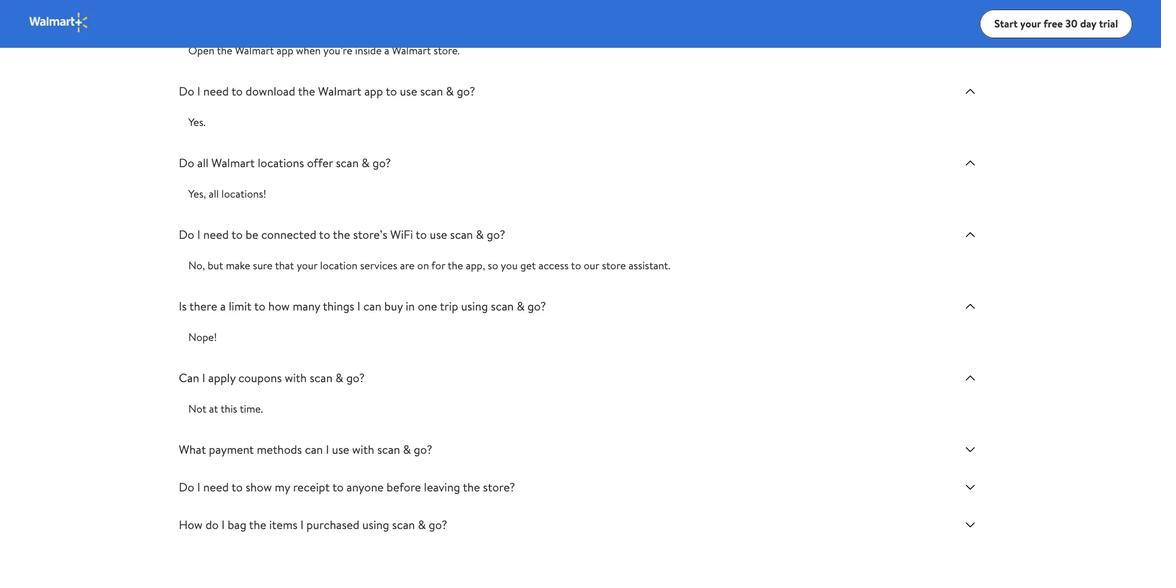 Task type: vqa. For each thing, say whether or not it's contained in the screenshot.
Do related to Do I need to be connected to the store's WiFi to use scan & go?
yes



Task type: describe. For each thing, give the bounding box(es) containing it.
limit
[[229, 298, 252, 314]]

connected
[[261, 227, 316, 243]]

i right can
[[202, 370, 205, 386]]

do i need to be connected to the store's wifi to use scan & go? image
[[963, 228, 978, 242]]

things
[[323, 298, 354, 314]]

before
[[387, 479, 421, 496]]

1 horizontal spatial can
[[363, 298, 381, 314]]

1 vertical spatial with
[[352, 442, 374, 458]]

time.
[[240, 402, 263, 417]]

do i need to show my receipt to anyone before leaving the store?
[[179, 479, 515, 496]]

access
[[538, 258, 569, 273]]

the right download
[[298, 83, 315, 99]]

walmart up yes, all locations!
[[211, 155, 255, 171]]

for
[[431, 258, 445, 273]]

but
[[208, 258, 223, 273]]

be
[[246, 227, 258, 243]]

walmart up download
[[235, 43, 274, 58]]

offer
[[307, 155, 333, 171]]

make
[[226, 258, 250, 273]]

you're
[[323, 43, 352, 58]]

methods
[[257, 442, 302, 458]]

need for download
[[203, 83, 229, 99]]

w+ image
[[29, 12, 89, 33]]

how
[[268, 298, 290, 314]]

no, but make sure that your location services are on for the app, so you get access to our store assistant.
[[188, 258, 670, 273]]

all for do
[[197, 155, 209, 171]]

my
[[275, 479, 290, 496]]

payment
[[209, 442, 254, 458]]

inside
[[355, 43, 382, 58]]

how do i bag the items i purchased using scan & go? image
[[963, 518, 978, 533]]

are
[[400, 258, 415, 273]]

one
[[418, 298, 437, 314]]

do for do i need to be connected to the store's wifi to use scan & go?
[[179, 227, 194, 243]]

download
[[246, 83, 295, 99]]

free
[[1044, 16, 1063, 31]]

that
[[275, 258, 294, 273]]

start your free 30 day trial button
[[980, 10, 1132, 38]]

nope!
[[188, 330, 217, 345]]

locations!
[[221, 187, 266, 201]]

services
[[360, 258, 397, 273]]

i up receipt
[[326, 442, 329, 458]]

0 horizontal spatial app
[[277, 43, 293, 58]]

1 horizontal spatial a
[[384, 43, 389, 58]]

get
[[520, 258, 536, 273]]

the right the for
[[448, 258, 463, 273]]

the right bag
[[249, 517, 266, 533]]

yes,
[[188, 187, 206, 201]]

is there a limit to how many things i can buy in one trip using scan & go?
[[179, 298, 546, 314]]

wifi
[[390, 227, 413, 243]]

purchased
[[306, 517, 359, 533]]

many
[[293, 298, 320, 314]]

so
[[488, 258, 498, 273]]

can i apply coupons with scan & go?
[[179, 370, 365, 386]]

how do i get started with scan & go? image
[[963, 13, 978, 27]]

is
[[179, 298, 187, 314]]

bag
[[228, 517, 246, 533]]

at
[[209, 402, 218, 417]]

on
[[417, 258, 429, 273]]

coupons
[[238, 370, 282, 386]]

sure
[[253, 258, 273, 273]]

anyone
[[346, 479, 384, 496]]

1 vertical spatial can
[[305, 442, 323, 458]]

buy
[[384, 298, 403, 314]]

1 horizontal spatial use
[[400, 83, 417, 99]]

your inside button
[[1020, 16, 1041, 31]]

locations
[[258, 155, 304, 171]]

app,
[[466, 258, 485, 273]]

do i need to download the walmart app to use scan & go?
[[179, 83, 475, 99]]

all for yes,
[[209, 187, 219, 201]]

need for show
[[203, 479, 229, 496]]

2 horizontal spatial use
[[430, 227, 447, 243]]



Task type: locate. For each thing, give the bounding box(es) containing it.
using
[[461, 298, 488, 314], [362, 517, 389, 533]]

1 horizontal spatial your
[[1020, 16, 1041, 31]]

what payment methods can i use with scan & go?
[[179, 442, 432, 458]]

when
[[296, 43, 321, 58]]

i right items
[[300, 517, 304, 533]]

yes.
[[188, 115, 206, 130]]

1 vertical spatial your
[[297, 258, 318, 273]]

all up yes,
[[197, 155, 209, 171]]

this
[[221, 402, 237, 417]]

1 horizontal spatial using
[[461, 298, 488, 314]]

1 do from the top
[[179, 83, 194, 99]]

the right open
[[217, 43, 232, 58]]

with up anyone
[[352, 442, 374, 458]]

do i need to download the walmart app to use scan & go? image
[[963, 84, 978, 99]]

our
[[584, 258, 599, 273]]

go?
[[457, 83, 475, 99], [372, 155, 391, 171], [487, 227, 505, 243], [527, 298, 546, 314], [346, 370, 365, 386], [414, 442, 432, 458], [429, 517, 447, 533]]

0 vertical spatial use
[[400, 83, 417, 99]]

what payment methods can i use with scan & go? image
[[963, 443, 978, 457]]

do up how
[[179, 479, 194, 496]]

0 vertical spatial need
[[203, 83, 229, 99]]

app
[[277, 43, 293, 58], [364, 83, 383, 99]]

0 vertical spatial can
[[363, 298, 381, 314]]

i up yes.
[[197, 83, 200, 99]]

do i need to be connected to the store's wifi to use scan & go?
[[179, 227, 505, 243]]

0 horizontal spatial your
[[297, 258, 318, 273]]

scan
[[420, 83, 443, 99], [336, 155, 359, 171], [450, 227, 473, 243], [491, 298, 514, 314], [310, 370, 333, 386], [377, 442, 400, 458], [392, 517, 415, 533]]

i down 'what'
[[197, 479, 200, 496]]

store?
[[483, 479, 515, 496]]

need for be
[[203, 227, 229, 243]]

0 horizontal spatial a
[[220, 298, 226, 314]]

do
[[179, 83, 194, 99], [179, 155, 194, 171], [179, 227, 194, 243], [179, 479, 194, 496]]

do for do i need to download the walmart app to use scan & go?
[[179, 83, 194, 99]]

items
[[269, 517, 297, 533]]

leaving
[[424, 479, 460, 496]]

walmart down you're
[[318, 83, 361, 99]]

1 horizontal spatial with
[[352, 442, 374, 458]]

how
[[179, 517, 203, 533]]

start your free 30 day trial
[[994, 16, 1118, 31]]

1 vertical spatial all
[[209, 187, 219, 201]]

1 vertical spatial using
[[362, 517, 389, 533]]

using down anyone
[[362, 517, 389, 533]]

how do i bag the items i purchased using scan & go?
[[179, 517, 447, 533]]

app down inside
[[364, 83, 383, 99]]

2 need from the top
[[203, 227, 229, 243]]

do for do all walmart locations offer scan & go?
[[179, 155, 194, 171]]

no,
[[188, 258, 205, 273]]

show
[[246, 479, 272, 496]]

can
[[363, 298, 381, 314], [305, 442, 323, 458]]

do all walmart locations offer scan & go?
[[179, 155, 391, 171]]

the left store's
[[333, 227, 350, 243]]

yes, all locations!
[[188, 187, 266, 201]]

1 vertical spatial a
[[220, 298, 226, 314]]

do all walmart locations offer scan & go? image
[[963, 156, 978, 170]]

app left when
[[277, 43, 293, 58]]

is there a limit to how many things i can buy in one trip using scan & go? image
[[963, 300, 978, 314]]

apply
[[208, 370, 236, 386]]

0 vertical spatial using
[[461, 298, 488, 314]]

with
[[285, 370, 307, 386], [352, 442, 374, 458]]

can right the methods
[[305, 442, 323, 458]]

with right coupons
[[285, 370, 307, 386]]

walmart left store.
[[392, 43, 431, 58]]

do
[[205, 517, 219, 533]]

0 vertical spatial your
[[1020, 16, 1041, 31]]

trial
[[1099, 16, 1118, 31]]

do i need to show my receipt to anyone before leaving the store? image
[[963, 481, 978, 495]]

do up yes,
[[179, 155, 194, 171]]

0 vertical spatial all
[[197, 155, 209, 171]]

the left store? at the bottom left
[[463, 479, 480, 496]]

0 horizontal spatial use
[[332, 442, 349, 458]]

store.
[[434, 43, 460, 58]]

a
[[384, 43, 389, 58], [220, 298, 226, 314]]

all right yes,
[[209, 187, 219, 201]]

use
[[400, 83, 417, 99], [430, 227, 447, 243], [332, 442, 349, 458]]

1 vertical spatial app
[[364, 83, 383, 99]]

day
[[1080, 16, 1096, 31]]

do up yes.
[[179, 83, 194, 99]]

open
[[188, 43, 214, 58]]

using right trip
[[461, 298, 488, 314]]

can
[[179, 370, 199, 386]]

need up do
[[203, 479, 229, 496]]

what
[[179, 442, 206, 458]]

in
[[406, 298, 415, 314]]

2 do from the top
[[179, 155, 194, 171]]

3 do from the top
[[179, 227, 194, 243]]

1 need from the top
[[203, 83, 229, 99]]

your
[[1020, 16, 1041, 31], [297, 258, 318, 273]]

0 horizontal spatial using
[[362, 517, 389, 533]]

3 need from the top
[[203, 479, 229, 496]]

there
[[189, 298, 217, 314]]

1 vertical spatial use
[[430, 227, 447, 243]]

i
[[197, 83, 200, 99], [197, 227, 200, 243], [357, 298, 360, 314], [202, 370, 205, 386], [326, 442, 329, 458], [197, 479, 200, 496], [222, 517, 225, 533], [300, 517, 304, 533]]

0 vertical spatial app
[[277, 43, 293, 58]]

need up but
[[203, 227, 229, 243]]

a left limit
[[220, 298, 226, 314]]

not
[[188, 402, 206, 417]]

store's
[[353, 227, 387, 243]]

0 horizontal spatial with
[[285, 370, 307, 386]]

trip
[[440, 298, 458, 314]]

i up no,
[[197, 227, 200, 243]]

location
[[320, 258, 358, 273]]

all
[[197, 155, 209, 171], [209, 187, 219, 201]]

store
[[602, 258, 626, 273]]

i right do
[[222, 517, 225, 533]]

walmart
[[235, 43, 274, 58], [392, 43, 431, 58], [318, 83, 361, 99], [211, 155, 255, 171]]

i right things
[[357, 298, 360, 314]]

do up no,
[[179, 227, 194, 243]]

can i apply coupons with scan & go? image
[[963, 371, 978, 386]]

assistant.
[[629, 258, 670, 273]]

do for do i need to show my receipt to anyone before leaving the store?
[[179, 479, 194, 496]]

1 vertical spatial need
[[203, 227, 229, 243]]

receipt
[[293, 479, 330, 496]]

0 vertical spatial a
[[384, 43, 389, 58]]

0 horizontal spatial can
[[305, 442, 323, 458]]

1 horizontal spatial app
[[364, 83, 383, 99]]

4 do from the top
[[179, 479, 194, 496]]

a right inside
[[384, 43, 389, 58]]

your right that
[[297, 258, 318, 273]]

need up yes.
[[203, 83, 229, 99]]

2 vertical spatial need
[[203, 479, 229, 496]]

not at this time.
[[188, 402, 263, 417]]

0 vertical spatial with
[[285, 370, 307, 386]]

&
[[446, 83, 454, 99], [362, 155, 370, 171], [476, 227, 484, 243], [517, 298, 525, 314], [335, 370, 343, 386], [403, 442, 411, 458], [418, 517, 426, 533]]

2 vertical spatial use
[[332, 442, 349, 458]]

open the walmart app when you're inside a walmart store.
[[188, 43, 460, 58]]

30
[[1065, 16, 1078, 31]]

can left buy
[[363, 298, 381, 314]]

the
[[217, 43, 232, 58], [298, 83, 315, 99], [333, 227, 350, 243], [448, 258, 463, 273], [463, 479, 480, 496], [249, 517, 266, 533]]

start
[[994, 16, 1018, 31]]

your left free
[[1020, 16, 1041, 31]]

you
[[501, 258, 518, 273]]

to
[[231, 83, 243, 99], [386, 83, 397, 99], [231, 227, 243, 243], [319, 227, 330, 243], [416, 227, 427, 243], [571, 258, 581, 273], [254, 298, 265, 314], [231, 479, 243, 496], [332, 479, 344, 496]]



